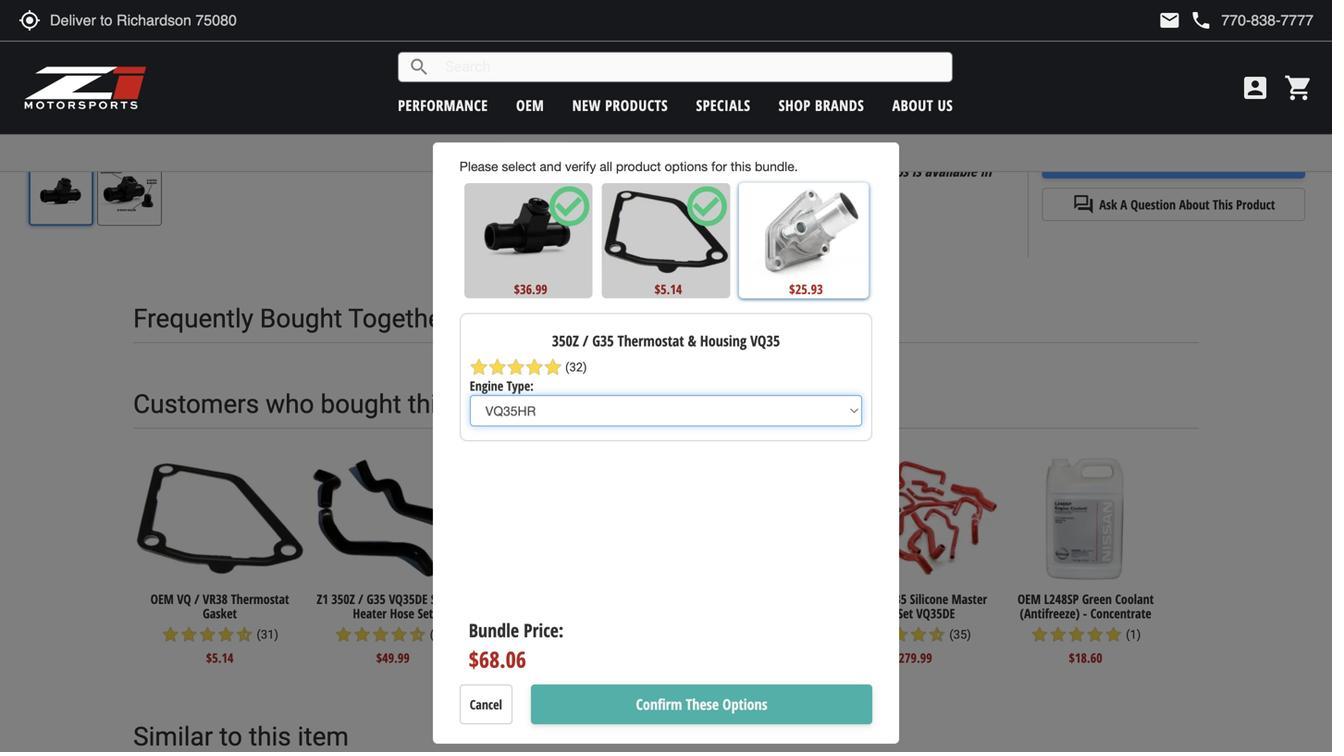 Task type: vqa. For each thing, say whether or not it's contained in the screenshot.


Task type: locate. For each thing, give the bounding box(es) containing it.
heater up gauges!
[[849, 109, 888, 129]]

/ inside z1 350z / g35 vq35de silicone heater hose set star star star star star_half (24) $49.99
[[358, 590, 363, 608]]

2 horizontal spatial g35
[[888, 590, 907, 608]]

- right l248sp
[[1083, 605, 1087, 622]]

item left does
[[546, 213, 569, 231]]

who
[[266, 389, 314, 419]]

*** right promotions
[[879, 213, 897, 231]]

0 vertical spatial additional
[[613, 161, 672, 181]]

1 clamps from the left
[[769, 161, 809, 181]]

1 horizontal spatial star_half
[[408, 625, 427, 644]]

purchased
[[569, 389, 690, 419]]

oem vq / vr38 thermostat gasket star star star star star_half (31) $5.14
[[150, 590, 289, 667]]

2 vertical spatial for
[[658, 213, 673, 231]]

g35 for $279.99
[[888, 590, 907, 608]]

specials
[[696, 95, 751, 115]]

0 vertical spatial -
[[841, 109, 846, 129]]

coolant inside coolant temperature sensor adapter / bleeder port - heater hose easy installation of sending units for aftermarket gauges!
[[539, 109, 583, 129]]

1 vertical spatial coolant
[[1115, 590, 1154, 608]]

item left "also"
[[457, 389, 508, 419]]

products
[[605, 95, 668, 115]]

star star star star
[[508, 625, 582, 644]]

Search search field
[[430, 53, 952, 81]]

1 vertical spatial $5.14
[[206, 649, 234, 667]]

silicone left "master"
[[910, 590, 949, 608]]

oem inside the oem vq / vr38 thermostat gasket star star star star star_half (31) $5.14
[[150, 590, 174, 608]]

g35 inside z1 350z / g35 vq35de silicone heater hose set star star star star star_half (24) $49.99
[[367, 590, 386, 608]]

$5.14 down any
[[655, 280, 682, 298]]

1 horizontal spatial z1
[[838, 590, 849, 608]]

1 horizontal spatial for
[[712, 159, 727, 174]]

1 vertical spatial about
[[1179, 196, 1210, 213]]

ask
[[1100, 196, 1117, 213]]

oem for oem vq / vr38 thermostat gasket star star star star star_half (31) $5.14
[[150, 590, 174, 608]]

$5.14 down the gasket
[[206, 649, 234, 667]]

star
[[470, 358, 488, 377], [488, 358, 507, 377], [507, 358, 525, 377], [525, 358, 544, 377], [544, 358, 562, 377], [161, 625, 180, 644], [180, 625, 198, 644], [198, 625, 217, 644], [217, 625, 235, 644], [334, 625, 353, 644], [353, 625, 371, 644], [371, 625, 390, 644], [390, 625, 408, 644], [508, 625, 526, 644], [526, 625, 545, 644], [545, 625, 563, 644], [563, 625, 582, 644], [891, 625, 909, 644], [909, 625, 928, 644], [1031, 625, 1049, 644], [1049, 625, 1068, 644], [1068, 625, 1086, 644], [1086, 625, 1105, 644], [1105, 625, 1123, 644]]

0 horizontal spatial product
[[524, 182, 569, 202]]

clamps down aftermarket
[[769, 161, 809, 181]]

heater inside coolant temperature sensor adapter / bleeder port - heater hose easy installation of sending units for aftermarket gauges!
[[849, 109, 888, 129]]

about left us
[[892, 95, 934, 115]]

clamps left is
[[868, 161, 908, 181]]

your
[[501, 161, 528, 181]]

/ inside the oem vq / vr38 thermostat gasket star star star star star_half (31) $5.14
[[194, 590, 200, 608]]

heater inside z1 350z / g35 vq35de silicone heater hose set star star star star star_half (24) $49.99
[[353, 605, 387, 622]]

adapter
[[706, 109, 752, 129]]

worm
[[731, 161, 765, 181]]

1 vertical spatial of
[[571, 161, 583, 181]]

0 horizontal spatial coolant
[[539, 109, 583, 129]]

star_half left the (24)
[[408, 625, 427, 644]]

1 vertical spatial heater
[[353, 605, 387, 622]]

of left two
[[571, 161, 583, 181]]

0 horizontal spatial z1
[[317, 590, 328, 608]]

g35 up $49.99
[[367, 590, 386, 608]]

coolant
[[539, 109, 583, 129], [1115, 590, 1154, 608]]

1 horizontal spatial this
[[731, 159, 751, 174]]

1 horizontal spatial g35
[[592, 331, 614, 351]]

in stock, ready to ship. help
[[1042, 13, 1200, 35]]

0 horizontal spatial $5.14
[[206, 649, 234, 667]]

and
[[540, 159, 562, 174]]

0 horizontal spatial this
[[523, 213, 543, 231]]

- inside coolant temperature sensor adapter / bleeder port - heater hose easy installation of sending units for aftermarket gauges!
[[841, 109, 846, 129]]

set inside 'z1 350z / g35 silicone master hose set vq35de star star star_half (35) $279.99'
[[898, 605, 913, 622]]

0 vertical spatial coolant
[[539, 109, 583, 129]]

1 horizontal spatial ***
[[879, 213, 897, 231]]

oem inside oem l248sp green coolant (antifreeze) - concentrate star star star star star (1) $18.60
[[1018, 590, 1041, 608]]

master
[[952, 590, 987, 608]]

standard down "messy"
[[693, 28, 751, 45]]

z1 for star_half
[[317, 590, 328, 608]]

0 horizontal spatial oem
[[150, 590, 174, 608]]

hose inside coolant temperature sensor adapter / bleeder port - heater hose easy installation of sending units for aftermarket gauges!
[[892, 109, 920, 129]]

standard inside your choice of two additional standard worm clamps or spring clamps is available in the product options.
[[676, 161, 727, 181]]

$279.99
[[893, 649, 932, 667]]

1 horizontal spatial $5.14
[[655, 280, 682, 298]]

us
[[938, 95, 953, 115]]

$68.06
[[469, 644, 526, 674]]

0 horizontal spatial heater
[[353, 605, 387, 622]]

of inside your choice of two additional standard worm clamps or spring clamps is available in the product options.
[[571, 161, 583, 181]]

is
[[912, 161, 921, 181]]

also
[[514, 389, 563, 419]]

z1 inside z1 350z / g35 vq35de silicone heater hose set star star star star star_half (24) $49.99
[[317, 590, 328, 608]]

0 horizontal spatial g35
[[367, 590, 386, 608]]

0 vertical spatial heater
[[849, 109, 888, 129]]

additional right all
[[613, 161, 672, 181]]

phone link
[[1190, 9, 1314, 31]]

0 vertical spatial of
[[648, 131, 660, 149]]

qualify
[[620, 213, 655, 231]]

0 horizontal spatial a
[[681, 28, 688, 45]]

bundle price: $68.06
[[469, 618, 564, 674]]

0 vertical spatial product
[[616, 159, 661, 174]]

customers who bought this item also purchased ...
[[133, 389, 717, 419]]

standard down sending
[[676, 161, 727, 181]]

1 vertical spatial product
[[524, 182, 569, 202]]

hose up $279.99
[[870, 605, 895, 622]]

/ inside 'z1 350z / g35 silicone master hose set vq35de star star star_half (35) $279.99'
[[879, 590, 885, 608]]

set up the (24)
[[418, 605, 433, 622]]

about inside question_answer ask a question about this product
[[1179, 196, 1210, 213]]

shop
[[779, 95, 811, 115]]

thermostat up (31)
[[231, 590, 289, 608]]

product inside your choice of two additional standard worm clamps or spring clamps is available in the product options.
[[524, 182, 569, 202]]

shop brands
[[779, 95, 864, 115]]

silicone inside z1 350z / g35 vq35de silicone heater hose set star star star star star_half (24) $49.99
[[431, 590, 469, 608]]

oem left l248sp
[[1018, 590, 1041, 608]]

1 silicone from the left
[[431, 590, 469, 608]]

in
[[981, 161, 992, 181]]

star_half inside z1 350z / g35 vq35de silicone heater hose set star star star star star_half (24) $49.99
[[408, 625, 427, 644]]

0 vertical spatial this
[[731, 159, 751, 174]]

0 horizontal spatial -
[[841, 109, 846, 129]]

account_box link
[[1236, 73, 1275, 103]]

customers
[[133, 389, 259, 419]]

star_half inside 'z1 350z / g35 silicone master hose set vq35de star star star_half (35) $279.99'
[[928, 625, 947, 644]]

z1 for $279.99
[[838, 590, 849, 608]]

confirm these options
[[636, 694, 768, 714]]

- inside oem l248sp green coolant (antifreeze) - concentrate star star star star star (1) $18.60
[[1083, 605, 1087, 622]]

this
[[1213, 196, 1233, 213], [523, 213, 543, 231]]

star_half left (35)
[[928, 625, 947, 644]]

of up please select and verify all product options for this bundle.
[[648, 131, 660, 149]]

z1 inside standard o-ring seal: no messy thread sealant needed! the z1 coolant bleeder uses a standard o-ring so repeated bleedings are a breeze!
[[946, 7, 963, 24]]

standard inside standard o-ring seal: no messy thread sealant needed! the z1 coolant bleeder uses a standard o-ring so repeated bleedings are a breeze!
[[693, 28, 751, 45]]

product right all
[[616, 159, 661, 174]]

1 horizontal spatial about
[[1179, 196, 1210, 213]]

0 horizontal spatial item
[[457, 389, 508, 419]]

0 horizontal spatial clamps
[[769, 161, 809, 181]]

a right are
[[974, 28, 982, 45]]

bleedings
[[881, 28, 945, 45]]

for inside coolant temperature sensor adapter / bleeder port - heater hose easy installation of sending units for aftermarket gauges!
[[756, 131, 774, 149]]

vq35de inside 'z1 350z / g35 silicone master hose set vq35de star star star_half (35) $279.99'
[[916, 605, 955, 622]]

...
[[697, 389, 717, 419]]

0 vertical spatial about
[[892, 95, 934, 115]]

1 vertical spatial additional
[[697, 213, 749, 231]]

2 silicone from the left
[[910, 590, 949, 608]]

this inside question_answer ask a question about this product
[[1213, 196, 1233, 213]]

0 horizontal spatial additional
[[613, 161, 672, 181]]

0 horizontal spatial thermostat
[[231, 590, 289, 608]]

cancel button
[[460, 685, 512, 724]]

performance link
[[398, 95, 488, 115]]

1 vertical spatial item
[[457, 389, 508, 419]]

1 horizontal spatial silicone
[[910, 590, 949, 608]]

oem up easy
[[516, 95, 544, 115]]

model)
[[793, 144, 830, 162]]

/
[[756, 109, 762, 129], [583, 331, 589, 351], [194, 590, 200, 608], [358, 590, 363, 608], [879, 590, 885, 608]]

coolant inside oem l248sp green coolant (antifreeze) - concentrate star star star star star (1) $18.60
[[1115, 590, 1154, 608]]

silicone up the (24)
[[431, 590, 469, 608]]

coolant up (1)
[[1115, 590, 1154, 608]]

temperature
[[586, 109, 661, 129]]

for up bundle.
[[756, 131, 774, 149]]

a right uses
[[681, 28, 688, 45]]

oem
[[516, 95, 544, 115], [150, 590, 174, 608], [1018, 590, 1041, 608]]

vq35de up $49.99
[[389, 590, 428, 608]]

hose up gauges!
[[892, 109, 920, 129]]

2 star_half from the left
[[408, 625, 427, 644]]

*** down the
[[501, 213, 520, 231]]

- right port
[[841, 109, 846, 129]]

to
[[1132, 15, 1144, 35]]

-
[[841, 109, 846, 129], [1083, 605, 1087, 622]]

hose
[[892, 109, 920, 129], [390, 605, 414, 622], [870, 605, 895, 622]]

3 star_half from the left
[[928, 625, 947, 644]]

2 set from the left
[[898, 605, 913, 622]]

of
[[648, 131, 660, 149], [571, 161, 583, 181]]

2 horizontal spatial oem
[[1018, 590, 1041, 608]]

coolant temperature sensor adapter / bleeder port - heater hose link
[[539, 109, 920, 129]]

coolant up easy
[[539, 109, 583, 129]]

2 a from the left
[[974, 28, 982, 45]]

/ for star
[[358, 590, 363, 608]]

1 vertical spatial standard
[[676, 161, 727, 181]]

vq35de up (35)
[[916, 605, 955, 622]]

oem for oem
[[516, 95, 544, 115]]

all
[[600, 159, 612, 174]]

or inside your choice of two additional standard worm clamps or spring clamps is available in the product options.
[[813, 161, 825, 181]]

heater up $49.99
[[353, 605, 387, 622]]

this left does
[[523, 213, 543, 231]]

l248sp
[[1044, 590, 1079, 608]]

bleeder
[[766, 109, 810, 129]]

1 vertical spatial this
[[408, 389, 450, 419]]

0 horizontal spatial vq35de
[[389, 590, 428, 608]]

/ inside coolant temperature sensor adapter / bleeder port - heater hose easy installation of sending units for aftermarket gauges!
[[756, 109, 762, 129]]

0 horizontal spatial silicone
[[431, 590, 469, 608]]

hose up $49.99
[[390, 605, 414, 622]]

for left any
[[658, 213, 673, 231]]

product down choice
[[524, 182, 569, 202]]

1 star_half from the left
[[235, 625, 254, 644]]

0 horizontal spatial star_half
[[235, 625, 254, 644]]

0 horizontal spatial ***
[[501, 213, 520, 231]]

1 horizontal spatial set
[[898, 605, 913, 622]]

1 horizontal spatial a
[[974, 28, 982, 45]]

engine type:
[[470, 377, 534, 395]]

port
[[813, 109, 837, 129]]

350z inside 'z1 350z / g35 silicone master hose set vq35de star star star_half (35) $279.99'
[[853, 590, 876, 608]]

my_location
[[19, 9, 41, 31]]

oem link
[[516, 95, 544, 115]]

g35 for star_half
[[367, 590, 386, 608]]

item
[[546, 213, 569, 231], [457, 389, 508, 419]]

this left engine
[[408, 389, 450, 419]]

engine
[[470, 377, 503, 395]]

1 vertical spatial -
[[1083, 605, 1087, 622]]

1 set from the left
[[418, 605, 433, 622]]

(antifreeze)
[[1020, 605, 1080, 622]]

aftermarket
[[778, 131, 853, 149]]

1 vertical spatial thermostat
[[231, 590, 289, 608]]

0 vertical spatial or
[[813, 161, 825, 181]]

thermostat inside 350z / g35 thermostat & housing vq35 star star star star star (32)
[[618, 331, 684, 351]]

installation
[[574, 131, 644, 149]]

question
[[1131, 196, 1176, 213]]

z1 inside 'z1 350z / g35 silicone master hose set vq35de star star star_half (35) $279.99'
[[838, 590, 849, 608]]

concentrate
[[1091, 605, 1152, 622]]

or left spring
[[813, 161, 825, 181]]

about right the question
[[1179, 196, 1210, 213]]

discounts
[[752, 213, 800, 231]]

1 horizontal spatial product
[[616, 159, 661, 174]]

1 horizontal spatial oem
[[516, 95, 544, 115]]

additional inside your choice of two additional standard worm clamps or spring clamps is available in the product options.
[[613, 161, 672, 181]]

0 horizontal spatial for
[[658, 213, 673, 231]]

standard
[[693, 28, 751, 45], [676, 161, 727, 181]]

1 horizontal spatial -
[[1083, 605, 1087, 622]]

account_box
[[1241, 73, 1270, 103]]

for left worm
[[712, 159, 727, 174]]

0 vertical spatial thermostat
[[618, 331, 684, 351]]

set up $279.99
[[898, 605, 913, 622]]

sensor
[[664, 109, 703, 129]]

also
[[501, 78, 526, 98]]

$5.14
[[655, 280, 682, 298], [206, 649, 234, 667]]

1 horizontal spatial of
[[648, 131, 660, 149]]

0 vertical spatial $5.14
[[655, 280, 682, 298]]

oem left the vq
[[150, 590, 174, 608]]

1 vertical spatial or
[[803, 213, 814, 231]]

this down units
[[731, 159, 751, 174]]

1 horizontal spatial additional
[[697, 213, 749, 231]]

2 horizontal spatial star_half
[[928, 625, 947, 644]]

sealant
[[808, 7, 855, 24]]

/ inside 350z / g35 thermostat & housing vq35 star star star star star (32)
[[583, 331, 589, 351]]

0 vertical spatial item
[[546, 213, 569, 231]]

ship.
[[1148, 15, 1176, 35]]

or right discounts at right top
[[803, 213, 814, 231]]

2 horizontal spatial z1
[[946, 7, 963, 24]]

0 vertical spatial for
[[756, 131, 774, 149]]

1 horizontal spatial coolant
[[1115, 590, 1154, 608]]

0 horizontal spatial set
[[418, 605, 433, 622]]

1 horizontal spatial this
[[1213, 196, 1233, 213]]

z1 350z / g35 vq35de silicone heater hose set star star star star star_half (24) $49.99
[[317, 590, 469, 667]]

1 horizontal spatial clamps
[[868, 161, 908, 181]]

g35 up purchased
[[592, 331, 614, 351]]

g35 up $279.99
[[888, 590, 907, 608]]

clamps
[[769, 161, 809, 181], [868, 161, 908, 181]]

silicone
[[431, 590, 469, 608], [910, 590, 949, 608]]

star_half left (31)
[[235, 625, 254, 644]]

easy
[[539, 131, 569, 149]]

&
[[688, 331, 697, 351]]

additional right any
[[697, 213, 749, 231]]

0 vertical spatial standard
[[693, 28, 751, 45]]

standard
[[539, 7, 599, 24]]

2 horizontal spatial for
[[756, 131, 774, 149]]

set
[[418, 605, 433, 622], [898, 605, 913, 622]]

0 horizontal spatial of
[[571, 161, 583, 181]]

mail link
[[1159, 9, 1181, 31]]

350z / g35 thermostat & housing vq35 star star star star star (32)
[[470, 331, 780, 377]]

1 horizontal spatial vq35de
[[916, 605, 955, 622]]

1 horizontal spatial thermostat
[[618, 331, 684, 351]]

1 *** from the left
[[501, 213, 520, 231]]

g35 inside 'z1 350z / g35 silicone master hose set vq35de star star star_half (35) $279.99'
[[888, 590, 907, 608]]

this left product
[[1213, 196, 1233, 213]]

0 horizontal spatial about
[[892, 95, 934, 115]]

thermostat left &
[[618, 331, 684, 351]]

1 horizontal spatial heater
[[849, 109, 888, 129]]



Task type: describe. For each thing, give the bounding box(es) containing it.
bundle
[[469, 618, 519, 643]]

bleeder
[[592, 28, 641, 45]]

about us link
[[892, 95, 953, 115]]

vq
[[177, 590, 191, 608]]

does
[[573, 213, 596, 231]]

shopping:
[[632, 144, 700, 162]]

currently
[[565, 144, 628, 162]]

needed!
[[860, 7, 913, 24]]

$5.14 inside the oem vq / vr38 thermostat gasket star star star star star_half (31) $5.14
[[206, 649, 234, 667]]

new
[[572, 95, 601, 115]]

z1 350z / g35 silicone master hose set vq35de star star star_half (35) $279.99
[[838, 590, 987, 667]]

gasket
[[203, 605, 237, 622]]

verify
[[565, 159, 596, 174]]

stock,
[[1058, 15, 1092, 35]]

$25.93
[[789, 281, 823, 298]]

oem for oem l248sp green coolant (antifreeze) - concentrate star star star star star (1) $18.60
[[1018, 590, 1041, 608]]

2 clamps from the left
[[868, 161, 908, 181]]

type:
[[507, 377, 534, 395]]

select
[[502, 159, 536, 174]]

1 horizontal spatial item
[[546, 213, 569, 231]]

options
[[665, 159, 708, 174]]

your choice of two additional standard worm clamps or spring clamps is available in the product options.
[[501, 161, 992, 202]]

silicone inside 'z1 350z / g35 silicone master hose set vq35de star star star_half (35) $279.99'
[[910, 590, 949, 608]]

frequently
[[133, 303, 253, 334]]

options
[[723, 694, 768, 714]]

shop brands link
[[779, 95, 864, 115]]

new products
[[572, 95, 668, 115]]

o-
[[755, 28, 769, 45]]

together
[[348, 303, 451, 334]]

ring
[[620, 7, 650, 24]]

vq35de inside z1 350z / g35 vq35de silicone heater hose set star star star star star_half (24) $49.99
[[389, 590, 428, 608]]

repeated
[[818, 28, 877, 45]]

350z inside 350z / g35 thermostat & housing vq35 star star star star star (32)
[[552, 331, 579, 351]]

seal:
[[654, 7, 687, 24]]

breeze!
[[539, 49, 587, 66]]

of inside coolant temperature sensor adapter / bleeder port - heater hose easy installation of sending units for aftermarket gauges!
[[648, 131, 660, 149]]

confirm
[[636, 694, 682, 714]]

green
[[1082, 590, 1112, 608]]

available
[[925, 161, 977, 181]]

(change
[[747, 144, 790, 162]]

currently shopping: 350z (change model)
[[565, 144, 830, 162]]

350z inside z1 350z / g35 vq35de silicone heater hose set star star star star star_half (24) $49.99
[[331, 590, 355, 608]]

g35 inside 350z / g35 thermostat & housing vq35 star star star star star (32)
[[592, 331, 614, 351]]

*** this item does not qualify for any additional discounts or promotions ***
[[501, 213, 897, 231]]

these
[[686, 694, 719, 714]]

(32)
[[565, 360, 587, 374]]

2 *** from the left
[[879, 213, 897, 231]]

help
[[1180, 13, 1200, 33]]

z1 motorsports logo image
[[23, 65, 148, 111]]

1 vertical spatial for
[[712, 159, 727, 174]]

/ for star_half
[[879, 590, 885, 608]]

so
[[798, 28, 814, 45]]

standard o-ring seal: no messy thread sealant needed! the z1 coolant bleeder uses a standard o-ring so repeated bleedings are a breeze!
[[539, 7, 982, 66]]

also available:
[[501, 78, 587, 98]]

/ for (31)
[[194, 590, 200, 608]]

messy
[[715, 7, 758, 24]]

promotions
[[817, 213, 876, 231]]

in
[[1042, 15, 1054, 35]]

(35)
[[949, 628, 971, 642]]

no
[[692, 7, 711, 24]]

cancel
[[470, 696, 502, 713]]

0 horizontal spatial this
[[408, 389, 450, 419]]

uses
[[645, 28, 676, 45]]

options.
[[573, 182, 620, 202]]

choice
[[531, 161, 568, 181]]

mail
[[1159, 9, 1181, 31]]

question_answer
[[1073, 194, 1095, 216]]

thermostat inside the oem vq / vr38 thermostat gasket star star star star star_half (31) $5.14
[[231, 590, 289, 608]]

new products link
[[572, 95, 668, 115]]

the
[[917, 7, 942, 24]]

performance
[[398, 95, 488, 115]]

(1)
[[1126, 628, 1141, 642]]

units
[[721, 131, 752, 149]]

set inside z1 350z / g35 vq35de silicone heater hose set star star star star star_half (24) $49.99
[[418, 605, 433, 622]]

spring
[[829, 161, 864, 181]]

1 a from the left
[[681, 28, 688, 45]]

vq35
[[750, 331, 780, 351]]

(24)
[[430, 628, 452, 642]]

sending
[[665, 131, 717, 149]]

shopping_cart link
[[1280, 73, 1314, 103]]

housing
[[700, 331, 747, 351]]

hose inside z1 350z / g35 vq35de silicone heater hose set star star star star star_half (24) $49.99
[[390, 605, 414, 622]]

coolant
[[539, 28, 588, 45]]

any
[[676, 213, 694, 231]]

available:
[[529, 78, 587, 98]]

$18.60
[[1069, 649, 1103, 667]]

ready
[[1096, 15, 1128, 35]]

star_half inside the oem vq / vr38 thermostat gasket star star star star star_half (31) $5.14
[[235, 625, 254, 644]]

phone
[[1190, 9, 1212, 31]]

oem l248sp green coolant (antifreeze) - concentrate star star star star star (1) $18.60
[[1018, 590, 1154, 667]]

brands
[[815, 95, 864, 115]]

hose inside 'z1 350z / g35 silicone master hose set vq35de star star star_half (35) $279.99'
[[870, 605, 895, 622]]

coolant temperature sensor adapter / bleeder port - heater hose easy installation of sending units for aftermarket gauges!
[[539, 109, 920, 149]]

price:
[[524, 618, 564, 643]]

$34.99
[[1080, 44, 1137, 74]]

(31)
[[257, 628, 278, 642]]

shopping_cart
[[1284, 73, 1314, 103]]

thread
[[762, 7, 804, 24]]

mail phone
[[1159, 9, 1212, 31]]

please
[[460, 159, 498, 174]]



